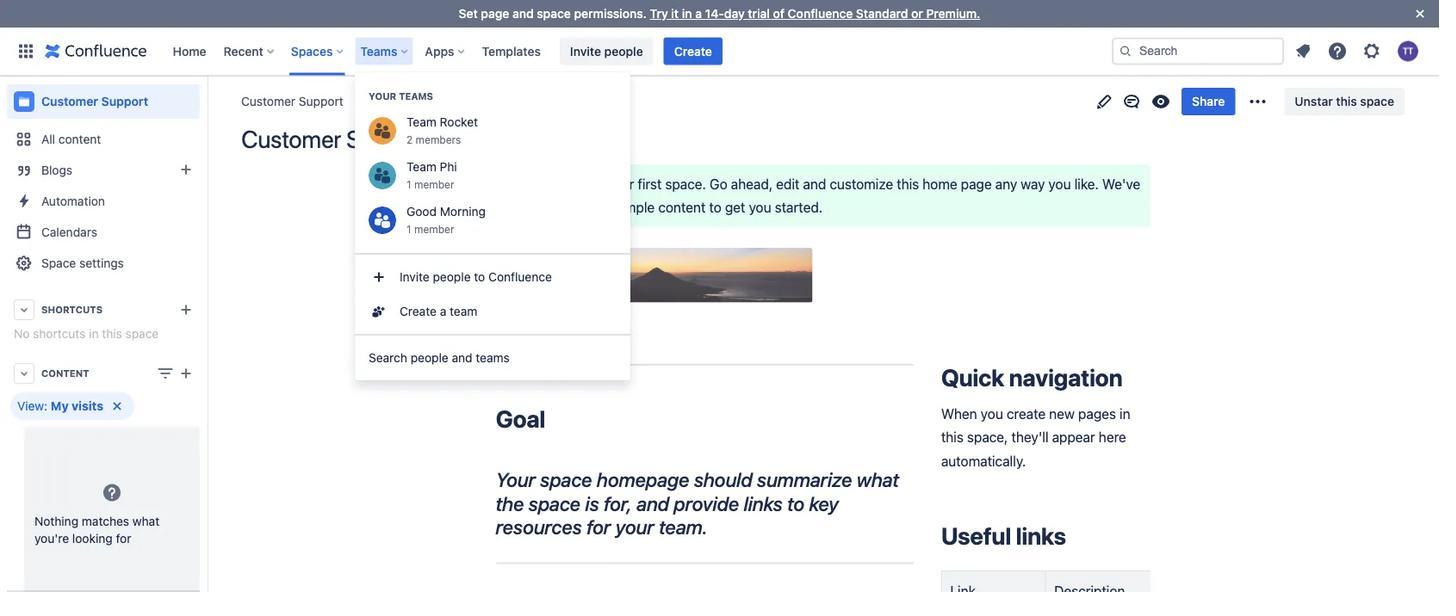 Task type: describe. For each thing, give the bounding box(es) containing it.
0 vertical spatial page
[[481, 6, 509, 21]]

14-
[[705, 6, 724, 21]]

in inside the when you create new pages in this space, they'll appear here automatically.
[[1120, 406, 1131, 422]]

your for your space homepage should summarize what the space is for, and provide links to key resources for your team.
[[496, 469, 536, 492]]

member for good
[[414, 223, 454, 235]]

no
[[14, 327, 30, 341]]

people for search people and teams
[[411, 351, 449, 365]]

try it in a 14-day trial of confluence standard or premium. link
[[650, 6, 981, 21]]

edit this page image
[[1094, 91, 1115, 112]]

search
[[369, 351, 407, 365]]

recent
[[224, 44, 263, 58]]

help icon image
[[1327, 41, 1348, 62]]

no shortcuts in this space
[[14, 327, 159, 341]]

create a team button
[[355, 295, 631, 329]]

to inside button
[[474, 270, 485, 284]]

invite people
[[570, 44, 643, 58]]

shortcuts
[[41, 305, 103, 316]]

pages
[[1079, 406, 1116, 422]]

started.
[[775, 199, 823, 216]]

goal
[[496, 405, 545, 433]]

0 vertical spatial you
[[1049, 176, 1071, 192]]

good
[[407, 205, 437, 219]]

customer support inside customer support link
[[41, 94, 148, 109]]

morning
[[440, 205, 486, 219]]

quick
[[941, 364, 1004, 392]]

any
[[996, 176, 1017, 192]]

you inside the when you create new pages in this space, they'll appear here automatically.
[[981, 406, 1003, 422]]

should
[[694, 469, 752, 492]]

share button
[[1182, 88, 1236, 115]]

useful links
[[941, 522, 1066, 550]]

we've
[[1103, 176, 1141, 192]]

sample
[[610, 199, 655, 216]]

invite people to confluence image
[[369, 267, 389, 288]]

all content link
[[7, 124, 200, 155]]

unstar
[[1295, 94, 1333, 109]]

teams inside group
[[399, 91, 433, 102]]

member for team
[[414, 178, 454, 190]]

standard
[[856, 6, 908, 21]]

and inside welcome to your first space. go ahead, edit and customize this home page any way you like. we've added some sample content to get you started.
[[803, 176, 826, 192]]

this inside "space" element
[[102, 327, 122, 341]]

looking
[[72, 532, 113, 546]]

1 vertical spatial you
[[749, 199, 771, 216]]

set
[[459, 6, 478, 21]]

a inside button
[[440, 305, 446, 319]]

home link
[[168, 37, 212, 65]]

invite people to confluence button
[[355, 260, 631, 295]]

new
[[1049, 406, 1075, 422]]

matches
[[82, 514, 129, 528]]

global element
[[10, 27, 1109, 75]]

way
[[1021, 176, 1045, 192]]

good morning 1 member
[[407, 205, 486, 235]]

team phi 1 member
[[407, 160, 457, 190]]

1 horizontal spatial customer support link
[[241, 93, 344, 110]]

get
[[725, 199, 746, 216]]

apps button
[[420, 37, 472, 65]]

premium.
[[926, 6, 981, 21]]

what inside your space homepage should summarize what the space is for, and provide links to key resources for your team.
[[857, 469, 899, 492]]

space element
[[0, 76, 207, 593]]

copy image for navigation
[[1121, 368, 1142, 388]]

2
[[407, 134, 413, 146]]

more actions image
[[1248, 91, 1268, 112]]

like.
[[1075, 176, 1099, 192]]

teams button
[[355, 37, 415, 65]]

they'll
[[1012, 429, 1049, 446]]

welcome
[[530, 176, 588, 192]]

space
[[41, 256, 76, 270]]

create a team
[[400, 305, 478, 319]]

space up the global element
[[537, 6, 571, 21]]

this inside the when you create new pages in this space, they'll appear here automatically.
[[941, 429, 964, 446]]

links inside your space homepage should summarize what the space is for, and provide links to key resources for your team.
[[744, 492, 783, 515]]

calendars link
[[7, 217, 200, 248]]

provide
[[674, 492, 739, 515]]

group containing invite people to confluence
[[355, 253, 631, 334]]

space settings
[[41, 256, 124, 270]]

in inside "space" element
[[89, 327, 99, 341]]

edit
[[776, 176, 800, 192]]

1 for team phi
[[407, 178, 411, 190]]

to inside your space homepage should summarize what the space is for, and provide links to key resources for your team.
[[787, 492, 805, 515]]

members
[[416, 134, 461, 146]]

my
[[51, 399, 69, 413]]

space.
[[665, 176, 706, 192]]

welcome to your first space. go ahead, edit and customize this home page any way you like. we've added some sample content to get you started.
[[530, 176, 1144, 216]]

space up 'resources'
[[529, 492, 581, 515]]

templates
[[482, 44, 541, 58]]

templates link
[[477, 37, 546, 65]]

nothing
[[34, 514, 78, 528]]

summarize
[[757, 469, 852, 492]]

invite for invite people
[[570, 44, 601, 58]]

copy image for links
[[1064, 526, 1085, 547]]

of
[[773, 6, 785, 21]]

automatically.
[[941, 453, 1026, 469]]

create for create a team
[[400, 305, 437, 319]]

clear view image
[[107, 396, 127, 417]]

people for invite people to confluence
[[433, 270, 471, 284]]

invite people button
[[560, 37, 654, 65]]

quick navigation
[[941, 364, 1123, 392]]

your profile and preferences image
[[1398, 41, 1419, 62]]

blogs link
[[7, 155, 200, 186]]

create for create
[[674, 44, 712, 58]]

automation link
[[7, 186, 200, 217]]

view:
[[17, 399, 47, 413]]

team
[[450, 305, 478, 319]]

share
[[1192, 94, 1225, 109]]

customer support up 'team phi' icon
[[241, 125, 429, 153]]

invite people to confluence
[[400, 270, 552, 284]]

close image
[[1410, 3, 1431, 24]]

space up is
[[540, 469, 592, 492]]

copy image for space
[[711, 517, 731, 537]]

customize
[[830, 176, 893, 192]]

shortcuts
[[33, 327, 86, 341]]



Task type: locate. For each thing, give the bounding box(es) containing it.
first
[[638, 176, 662, 192]]

teams up your teams
[[360, 44, 397, 58]]

1 horizontal spatial copy image
[[1064, 526, 1085, 547]]

2 vertical spatial you
[[981, 406, 1003, 422]]

0 horizontal spatial confluence
[[488, 270, 552, 284]]

1 horizontal spatial you
[[981, 406, 1003, 422]]

spaces
[[291, 44, 333, 58]]

your up team rocket icon
[[369, 91, 396, 102]]

trial
[[748, 6, 770, 21]]

this inside welcome to your first space. go ahead, edit and customize this home page any way you like. we've added some sample content to get you started.
[[897, 176, 919, 192]]

0 horizontal spatial page
[[481, 6, 509, 21]]

1 horizontal spatial content
[[658, 199, 706, 216]]

Search field
[[1112, 37, 1284, 65]]

search people and teams button
[[355, 341, 631, 376]]

or
[[911, 6, 923, 21]]

1 vertical spatial your
[[616, 516, 654, 539]]

customer support down spaces
[[241, 94, 344, 109]]

search people and teams
[[369, 351, 510, 365]]

your space homepage should summarize what the space is for, and provide links to key resources for your team.
[[496, 469, 904, 539]]

ahead,
[[731, 176, 773, 192]]

in right it at the top left
[[682, 6, 692, 21]]

1 member from the top
[[414, 178, 454, 190]]

0 vertical spatial your
[[607, 176, 634, 192]]

team rocket image
[[369, 117, 396, 145]]

content button
[[7, 358, 200, 389]]

team inside team rocket 2 members
[[407, 115, 437, 129]]

0 vertical spatial create
[[674, 44, 712, 58]]

support up 'team phi' icon
[[346, 125, 429, 153]]

is
[[585, 492, 599, 515]]

navigation
[[1009, 364, 1123, 392]]

invite down "permissions."
[[570, 44, 601, 58]]

2 horizontal spatial copy image
[[1121, 368, 1142, 388]]

confluence up create a team button
[[488, 270, 552, 284]]

2 horizontal spatial in
[[1120, 406, 1131, 422]]

all
[[41, 132, 55, 146]]

and down homepage
[[637, 492, 669, 515]]

this down when
[[941, 429, 964, 446]]

0 vertical spatial 1
[[407, 178, 411, 190]]

team phi image
[[369, 162, 396, 190]]

copy image
[[544, 409, 564, 430]]

to up create a team button
[[474, 270, 485, 284]]

create inside create a team button
[[400, 305, 437, 319]]

notification icon image
[[1293, 41, 1314, 62]]

and left teams
[[452, 351, 473, 365]]

good morning image
[[369, 207, 396, 234]]

for inside your space homepage should summarize what the space is for, and provide links to key resources for your team.
[[587, 516, 611, 539]]

key
[[809, 492, 839, 515]]

your for your teams
[[369, 91, 396, 102]]

0 horizontal spatial create
[[400, 305, 437, 319]]

appswitcher icon image
[[16, 41, 36, 62]]

1 horizontal spatial what
[[857, 469, 899, 492]]

view: my visits
[[17, 399, 103, 413]]

create a page image
[[176, 364, 196, 384]]

support inside "space" element
[[101, 94, 148, 109]]

member inside team phi 1 member
[[414, 178, 454, 190]]

rocket
[[440, 115, 478, 129]]

and inside your space homepage should summarize what the space is for, and provide links to key resources for your team.
[[637, 492, 669, 515]]

resources
[[496, 516, 582, 539]]

go
[[710, 176, 728, 192]]

this right unstar
[[1336, 94, 1357, 109]]

you right way
[[1049, 176, 1071, 192]]

to up some
[[591, 176, 604, 192]]

people down "permissions."
[[604, 44, 643, 58]]

teams
[[476, 351, 510, 365]]

1 horizontal spatial your
[[496, 469, 536, 492]]

1 vertical spatial 1
[[407, 223, 411, 235]]

content right all
[[58, 132, 101, 146]]

the
[[496, 492, 524, 515]]

your teams group
[[355, 72, 631, 248]]

1 horizontal spatial confluence
[[788, 6, 853, 21]]

2 1 from the top
[[407, 223, 411, 235]]

create link
[[664, 37, 723, 65]]

page right "set"
[[481, 6, 509, 21]]

your teams
[[369, 91, 433, 102]]

member inside "good morning 1 member"
[[414, 223, 454, 235]]

1 team from the top
[[407, 115, 437, 129]]

shortcuts button
[[7, 295, 200, 326]]

0 vertical spatial confluence
[[788, 6, 853, 21]]

1 1 from the top
[[407, 178, 411, 190]]

collapse sidebar image
[[188, 84, 226, 119]]

your down "for," in the bottom left of the page
[[616, 516, 654, 539]]

1 vertical spatial content
[[658, 199, 706, 216]]

1 horizontal spatial in
[[682, 6, 692, 21]]

your
[[369, 91, 396, 102], [496, 469, 536, 492]]

create inside create link
[[674, 44, 712, 58]]

what inside nothing matches what you're looking for
[[133, 514, 160, 528]]

invite inside invite people button
[[570, 44, 601, 58]]

search image
[[1119, 44, 1133, 58]]

this left home at the right of page
[[897, 176, 919, 192]]

this inside button
[[1336, 94, 1357, 109]]

homepage
[[597, 469, 689, 492]]

in
[[682, 6, 692, 21], [89, 327, 99, 341], [1120, 406, 1131, 422]]

1 vertical spatial confluence
[[488, 270, 552, 284]]

and right edit at the right top of page
[[803, 176, 826, 192]]

content inside welcome to your first space. go ahead, edit and customize this home page any way you like. we've added some sample content to get you started.
[[658, 199, 706, 216]]

team left phi
[[407, 160, 437, 174]]

1 horizontal spatial teams
[[399, 91, 433, 102]]

for inside nothing matches what you're looking for
[[116, 532, 131, 546]]

support down spaces popup button
[[299, 94, 344, 109]]

banner containing home
[[0, 27, 1439, 76]]

teams inside 'popup button'
[[360, 44, 397, 58]]

a
[[695, 6, 702, 21], [440, 305, 446, 319]]

day
[[724, 6, 745, 21]]

team
[[407, 115, 437, 129], [407, 160, 437, 174]]

1 horizontal spatial support
[[299, 94, 344, 109]]

and up templates
[[513, 6, 534, 21]]

people inside group
[[433, 270, 471, 284]]

nothing matches what you're looking for
[[34, 514, 160, 546]]

create a blog image
[[176, 159, 196, 180]]

team for team rocket
[[407, 115, 437, 129]]

0 horizontal spatial a
[[440, 305, 446, 319]]

1 vertical spatial page
[[961, 176, 992, 192]]

invite for invite people to confluence
[[400, 270, 430, 284]]

0 horizontal spatial in
[[89, 327, 99, 341]]

blogs
[[41, 163, 72, 177]]

customer
[[41, 94, 98, 109], [241, 94, 295, 109], [241, 125, 341, 153]]

content
[[41, 368, 89, 379]]

what right matches
[[133, 514, 160, 528]]

people up team
[[433, 270, 471, 284]]

2 horizontal spatial you
[[1049, 176, 1071, 192]]

try
[[650, 6, 668, 21]]

create left team
[[400, 305, 437, 319]]

support up all content link
[[101, 94, 148, 109]]

0 vertical spatial team
[[407, 115, 437, 129]]

you up space,
[[981, 406, 1003, 422]]

what
[[857, 469, 899, 492], [133, 514, 160, 528]]

1 horizontal spatial create
[[674, 44, 712, 58]]

to left get
[[709, 199, 722, 216]]

you're
[[34, 532, 69, 546]]

space,
[[967, 429, 1008, 446]]

for down is
[[587, 516, 611, 539]]

0 vertical spatial people
[[604, 44, 643, 58]]

customer support up all content link
[[41, 94, 148, 109]]

for down matches
[[116, 532, 131, 546]]

to down summarize
[[787, 492, 805, 515]]

confluence
[[788, 6, 853, 21], [488, 270, 552, 284]]

banner
[[0, 27, 1439, 76]]

1 down good
[[407, 223, 411, 235]]

1 vertical spatial teams
[[399, 91, 433, 102]]

1 horizontal spatial invite
[[570, 44, 601, 58]]

member down phi
[[414, 178, 454, 190]]

settings
[[79, 256, 124, 270]]

member
[[414, 178, 454, 190], [414, 223, 454, 235]]

what right summarize
[[857, 469, 899, 492]]

unstar this space button
[[1285, 88, 1405, 115]]

copy image
[[1121, 368, 1142, 388], [711, 517, 731, 537], [1064, 526, 1085, 547]]

group
[[355, 253, 631, 334]]

1 vertical spatial team
[[407, 160, 437, 174]]

0 horizontal spatial what
[[133, 514, 160, 528]]

1 horizontal spatial links
[[1016, 522, 1066, 550]]

1 vertical spatial people
[[433, 270, 471, 284]]

0 vertical spatial teams
[[360, 44, 397, 58]]

confluence right the of
[[788, 6, 853, 21]]

team inside team phi 1 member
[[407, 160, 437, 174]]

1 vertical spatial create
[[400, 305, 437, 319]]

apps
[[425, 44, 454, 58]]

0 horizontal spatial invite
[[400, 270, 430, 284]]

1 vertical spatial links
[[1016, 522, 1066, 550]]

and inside button
[[452, 351, 473, 365]]

2 horizontal spatial support
[[346, 125, 429, 153]]

1 vertical spatial member
[[414, 223, 454, 235]]

permissions.
[[574, 6, 647, 21]]

to
[[591, 176, 604, 192], [709, 199, 722, 216], [474, 270, 485, 284], [787, 492, 805, 515]]

0 horizontal spatial your
[[369, 91, 396, 102]]

0 horizontal spatial you
[[749, 199, 771, 216]]

0 horizontal spatial copy image
[[711, 517, 731, 537]]

1 for good morning
[[407, 223, 411, 235]]

2 vertical spatial in
[[1120, 406, 1131, 422]]

invite right invite people to confluence 'image'
[[400, 270, 430, 284]]

customer inside "space" element
[[41, 94, 98, 109]]

stop watching image
[[1151, 91, 1172, 112]]

your inside welcome to your first space. go ahead, edit and customize this home page any way you like. we've added some sample content to get you started.
[[607, 176, 634, 192]]

a left team
[[440, 305, 446, 319]]

here
[[1099, 429, 1127, 446]]

teams up team rocket 2 members
[[399, 91, 433, 102]]

0 horizontal spatial customer support link
[[7, 84, 200, 119]]

confluence image
[[45, 41, 147, 62], [45, 41, 147, 62]]

team for team phi
[[407, 160, 437, 174]]

2 team from the top
[[407, 160, 437, 174]]

it
[[671, 6, 679, 21]]

customer support link
[[7, 84, 200, 119], [241, 93, 344, 110]]

you
[[1049, 176, 1071, 192], [749, 199, 771, 216], [981, 406, 1003, 422]]

confluence inside invite people to confluence button
[[488, 270, 552, 284]]

0 horizontal spatial links
[[744, 492, 783, 515]]

1 horizontal spatial page
[[961, 176, 992, 192]]

0 vertical spatial member
[[414, 178, 454, 190]]

calendars
[[41, 225, 97, 239]]

people inside the global element
[[604, 44, 643, 58]]

1 vertical spatial what
[[133, 514, 160, 528]]

your up sample
[[607, 176, 634, 192]]

0 vertical spatial in
[[682, 6, 692, 21]]

content down space.
[[658, 199, 706, 216]]

set page and space permissions. try it in a 14-day trial of confluence standard or premium.
[[459, 6, 981, 21]]

people right search
[[411, 351, 449, 365]]

customer support link down spaces
[[241, 93, 344, 110]]

settings icon image
[[1362, 41, 1383, 62]]

visits
[[72, 399, 103, 413]]

1 inside team phi 1 member
[[407, 178, 411, 190]]

space down shortcuts dropdown button
[[125, 327, 159, 341]]

people for invite people
[[604, 44, 643, 58]]

your inside your space homepage should summarize what the space is for, and provide links to key resources for your team.
[[616, 516, 654, 539]]

1 vertical spatial in
[[89, 327, 99, 341]]

your
[[607, 176, 634, 192], [616, 516, 654, 539]]

your inside group
[[369, 91, 396, 102]]

create
[[674, 44, 712, 58], [400, 305, 437, 319]]

automation
[[41, 194, 105, 208]]

1 horizontal spatial for
[[587, 516, 611, 539]]

home
[[173, 44, 206, 58]]

0 horizontal spatial content
[[58, 132, 101, 146]]

links
[[744, 492, 783, 515], [1016, 522, 1066, 550]]

all content
[[41, 132, 101, 146]]

when you create new pages in this space, they'll appear here automatically.
[[941, 406, 1134, 469]]

home
[[923, 176, 958, 192]]

page left any
[[961, 176, 992, 192]]

this down shortcuts dropdown button
[[102, 327, 122, 341]]

1 inside "good morning 1 member"
[[407, 223, 411, 235]]

1 right 'team phi' icon
[[407, 178, 411, 190]]

page inside welcome to your first space. go ahead, edit and customize this home page any way you like. we've added some sample content to get you started.
[[961, 176, 992, 192]]

your inside your space homepage should summarize what the space is for, and provide links to key resources for your team.
[[496, 469, 536, 492]]

1
[[407, 178, 411, 190], [407, 223, 411, 235]]

2 vertical spatial people
[[411, 351, 449, 365]]

content inside "space" element
[[58, 132, 101, 146]]

0 vertical spatial links
[[744, 492, 783, 515]]

change view image
[[155, 364, 176, 384]]

create down it at the top left
[[674, 44, 712, 58]]

member down good
[[414, 223, 454, 235]]

add shortcut image
[[176, 300, 196, 320]]

invite inside invite people to confluence button
[[400, 270, 430, 284]]

0 horizontal spatial teams
[[360, 44, 397, 58]]

0 vertical spatial a
[[695, 6, 702, 21]]

in up 'here' on the right bottom
[[1120, 406, 1131, 422]]

your up the
[[496, 469, 536, 492]]

1 horizontal spatial a
[[695, 6, 702, 21]]

1 vertical spatial a
[[440, 305, 446, 319]]

2 member from the top
[[414, 223, 454, 235]]

0 vertical spatial content
[[58, 132, 101, 146]]

0 horizontal spatial for
[[116, 532, 131, 546]]

space settings link
[[7, 248, 200, 279]]

0 horizontal spatial support
[[101, 94, 148, 109]]

0 vertical spatial what
[[857, 469, 899, 492]]

team up 2
[[407, 115, 437, 129]]

added
[[530, 199, 569, 216]]

1 vertical spatial your
[[496, 469, 536, 492]]

content
[[58, 132, 101, 146], [658, 199, 706, 216]]

in down shortcuts dropdown button
[[89, 327, 99, 341]]

0 vertical spatial invite
[[570, 44, 601, 58]]

you right get
[[749, 199, 771, 216]]

links down should
[[744, 492, 783, 515]]

links right useful
[[1016, 522, 1066, 550]]

customer support link up all content link
[[7, 84, 200, 119]]

0 vertical spatial your
[[369, 91, 396, 102]]

space down settings icon
[[1361, 94, 1395, 109]]

a left '14-'
[[695, 6, 702, 21]]

team.
[[659, 516, 708, 539]]

space inside button
[[1361, 94, 1395, 109]]

1 vertical spatial invite
[[400, 270, 430, 284]]



Task type: vqa. For each thing, say whether or not it's contained in the screenshot.
Copy image for Goal
yes



